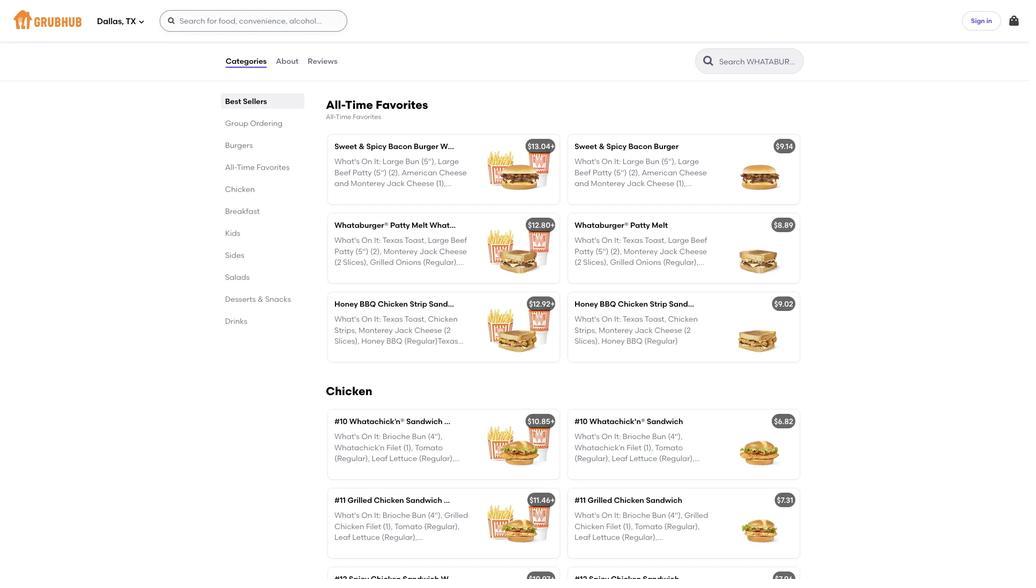 Task type: locate. For each thing, give the bounding box(es) containing it.
favorites for all-time favorites all-time favorites
[[376, 98, 428, 112]]

whatachick'n down whatachick'n® at the left
[[335, 443, 385, 452]]

0 vertical spatial time
[[345, 98, 373, 112]]

honey inside what's on it: texas toast, chicken strips, monterey jack cheese (2 slices), honey bbq (regular)
[[602, 337, 625, 346]]

2 #10 from the left
[[575, 417, 588, 426]]

ordering
[[250, 119, 283, 128]]

1 horizontal spatial svg image
[[167, 17, 176, 25]]

0 vertical spatial jack
[[660, 247, 678, 256]]

1 toast, from the top
[[645, 236, 667, 245]]

burgers
[[225, 141, 253, 150]]

2 horizontal spatial onions
[[636, 258, 662, 267]]

#10 for #10 whatachick'n® sandwich
[[575, 417, 588, 426]]

0 horizontal spatial strip
[[410, 300, 427, 309]]

whatameal®
[[412, 13, 459, 22], [441, 142, 488, 151], [430, 221, 478, 230], [467, 300, 515, 309], [445, 417, 492, 426], [444, 496, 492, 505]]

grilled inside what's on it: texas toast, large beef patty (5") (2), monterey jack cheese (2 slices), grilled onions (regular), creamy pepper (regular)
[[611, 258, 634, 267]]

sides
[[225, 250, 245, 260]]

sweet & spicy bacon burger whatameal® image
[[480, 135, 560, 205]]

texas for patty
[[623, 236, 643, 245]]

(regular) inside button
[[575, 72, 609, 81]]

2 bacon from the left
[[629, 142, 653, 151]]

1 what's on it: small bun (4"), small beef patty (4") (1), tomato (regular), lettuce (regular), pickles (regular), diced onions (regular), mustard (regular) from the left
[[335, 28, 465, 81]]

texas inside what's on it: texas toast, chicken strips, monterey jack cheese (2 slices), honey bbq (regular)
[[623, 315, 643, 324]]

2 whatachick'n from the left
[[575, 443, 625, 452]]

what's on it: brioche bun (4"), whatachick'n filet (1), tomato (regular), leaf lettuce (regular), whatasauce® (regular) for whatachick'n®
[[335, 432, 455, 474]]

4 + from the top
[[551, 417, 555, 426]]

sandwich
[[429, 300, 466, 309], [670, 300, 706, 309], [407, 417, 443, 426], [647, 417, 684, 426], [406, 496, 442, 505], [646, 496, 683, 505]]

0 horizontal spatial jack
[[635, 326, 653, 335]]

bacon for sweet & spicy bacon burger whatameal®
[[389, 142, 412, 151]]

+ for $12.80
[[551, 221, 555, 230]]

$6.82
[[775, 417, 794, 426]]

pepper
[[606, 269, 632, 278]]

bun for #10 whatachick'n® sandwich
[[653, 432, 667, 442]]

burger for sweet & spicy bacon burger
[[654, 142, 679, 151]]

sweet for sweet & spicy bacon burger whatameal®
[[335, 142, 357, 151]]

brioche
[[383, 432, 411, 442], [623, 432, 651, 442], [383, 511, 411, 520], [623, 511, 651, 520]]

burger
[[414, 142, 439, 151], [654, 142, 679, 151]]

honey bbq chicken strip sandwich image
[[720, 293, 800, 362]]

it: for #11 grilled chicken sandwich
[[615, 511, 621, 520]]

svg image
[[1008, 14, 1021, 27]]

toast, left large
[[645, 236, 667, 245]]

3 + from the top
[[551, 300, 555, 309]]

0 horizontal spatial bbq
[[360, 300, 376, 309]]

0 vertical spatial (2
[[575, 258, 582, 267]]

2 (4") from the left
[[614, 39, 627, 48]]

1 small from the left
[[383, 28, 403, 37]]

chicken
[[225, 185, 255, 194], [378, 300, 408, 309], [618, 300, 649, 309], [669, 315, 698, 324], [326, 385, 373, 398], [374, 496, 404, 505], [614, 496, 645, 505], [335, 522, 364, 531], [575, 522, 605, 531]]

small
[[383, 28, 403, 37], [437, 28, 457, 37], [623, 28, 643, 37], [677, 28, 698, 37]]

what's inside what's on it: texas toast, chicken strips, monterey jack cheese (2 slices), honey bbq (regular)
[[575, 315, 600, 324]]

0 horizontal spatial what's on it: brioche bun (4"), whatachick'n filet (1), tomato (regular), leaf lettuce (regular), whatasauce® (regular)
[[335, 432, 455, 474]]

1 vertical spatial all-
[[326, 113, 336, 121]]

strip for honey bbq chicken strip sandwich whatameal®
[[410, 300, 427, 309]]

(4"), inside button
[[661, 28, 676, 37]]

#10 left whatachick'n®
[[575, 417, 588, 426]]

honey
[[335, 300, 358, 309], [575, 300, 598, 309], [602, 337, 625, 346]]

0 horizontal spatial mustard
[[422, 61, 452, 70]]

(2 inside what's on it: texas toast, large beef patty (5") (2), monterey jack cheese (2 slices), grilled onions (regular), creamy pepper (regular)
[[575, 258, 582, 267]]

2 sweet from the left
[[575, 142, 598, 151]]

2 what's on it: small bun (4"), small beef patty (4") (1), tomato (regular), lettuce (regular), pickles (regular), diced onions (regular), mustard (regular) from the left
[[575, 28, 706, 81]]

1 vertical spatial favorites
[[353, 113, 381, 121]]

time
[[345, 98, 373, 112], [336, 113, 352, 121], [237, 163, 255, 172]]

1 horizontal spatial #11
[[575, 496, 586, 505]]

on for #11 grilled chicken sandwich
[[602, 511, 613, 520]]

1 horizontal spatial melt
[[652, 221, 668, 230]]

spicy
[[367, 142, 387, 151], [607, 142, 627, 151]]

2 vertical spatial all-
[[225, 163, 237, 172]]

on inside button
[[602, 28, 613, 37]]

sweet for sweet & spicy bacon burger
[[575, 142, 598, 151]]

on for #11 grilled chicken sandwich whatameal®
[[362, 511, 373, 520]]

$8.89
[[774, 221, 794, 230]]

main navigation navigation
[[0, 0, 1030, 42]]

what's on it: brioche bun (4"), whatachick'n filet (1), tomato (regular), leaf lettuce (regular), whatasauce® (regular) down whatachick'n® at the left
[[335, 432, 455, 474]]

mustard inside what's on it: small bun (4"), small beef patty (4") (1), tomato (regular), lettuce (regular), pickles (regular), diced onions (regular), mustard (regular) button
[[663, 61, 693, 70]]

(2
[[575, 258, 582, 267], [684, 326, 691, 335]]

(regular) inside what's on it: texas toast, large beef patty (5") (2), monterey jack cheese (2 slices), grilled onions (regular), creamy pepper (regular)
[[634, 269, 668, 278]]

0 horizontal spatial #11
[[335, 496, 346, 505]]

0 horizontal spatial #10
[[335, 417, 348, 426]]

0 vertical spatial texas
[[623, 236, 643, 245]]

whataburger® patty melt whatameal®
[[335, 221, 478, 230]]

bun
[[405, 28, 419, 37], [645, 28, 659, 37], [412, 432, 426, 442], [653, 432, 667, 442], [412, 511, 426, 520], [653, 511, 667, 520]]

toast,
[[645, 236, 667, 245], [645, 315, 667, 324]]

mustard
[[422, 61, 452, 70], [663, 61, 693, 70]]

1 vertical spatial texas
[[623, 315, 643, 324]]

jr.®
[[397, 13, 410, 22]]

toast, inside what's on it: texas toast, chicken strips, monterey jack cheese (2 slices), honey bbq (regular)
[[645, 315, 667, 324]]

2 what's on it: brioche bun (4"), whatachick'n filet (1), tomato (regular), leaf lettuce (regular), whatasauce® (regular) from the left
[[575, 432, 695, 474]]

0 horizontal spatial burger
[[414, 142, 439, 151]]

whatachick'n down whatachick'n®
[[575, 443, 625, 452]]

patty inside button
[[593, 39, 612, 48]]

1 texas from the top
[[623, 236, 643, 245]]

(4"), for #10 whatachick'n® sandwich
[[668, 432, 683, 442]]

brioche down #11 grilled chicken sandwich
[[623, 511, 651, 520]]

0 horizontal spatial (2
[[575, 258, 582, 267]]

(4")
[[374, 39, 387, 48], [614, 39, 627, 48]]

(1),
[[388, 39, 398, 48], [629, 39, 639, 48], [404, 443, 413, 452], [644, 443, 654, 452], [383, 522, 393, 531], [623, 522, 633, 531]]

2 horizontal spatial bbq
[[627, 337, 643, 346]]

1 pickles from the left
[[401, 50, 426, 59]]

+
[[551, 142, 555, 151], [551, 221, 555, 230], [551, 300, 555, 309], [551, 417, 555, 426], [551, 496, 555, 505]]

diced inside button
[[575, 61, 596, 70]]

0 horizontal spatial diced
[[335, 61, 356, 70]]

0 horizontal spatial what's on it: brioche bun (4"), grilled chicken filet (1), tomato (regular), leaf lettuce (regular), whatasauce® (regular)
[[335, 511, 468, 553]]

sweet down the all-time favorites all-time favorites
[[335, 142, 357, 151]]

$10.85 +
[[528, 417, 555, 426]]

0 vertical spatial cheese
[[680, 247, 708, 256]]

1 vertical spatial slices),
[[575, 337, 600, 346]]

diced
[[335, 61, 356, 70], [575, 61, 596, 70]]

2 toast, from the top
[[645, 315, 667, 324]]

what's on it: brioche bun (4"), whatachick'n filet (1), tomato (regular), leaf lettuce (regular), whatasauce® (regular)
[[335, 432, 455, 474], [575, 432, 695, 474]]

0 horizontal spatial &
[[258, 294, 264, 304]]

leaf
[[372, 454, 388, 463], [612, 454, 628, 463], [335, 533, 351, 542], [575, 533, 591, 542]]

on inside what's on it: texas toast, large beef patty (5") (2), monterey jack cheese (2 slices), grilled onions (regular), creamy pepper (regular)
[[602, 236, 613, 245]]

(regular)
[[335, 72, 368, 81], [575, 72, 609, 81], [634, 269, 668, 278], [645, 337, 678, 346], [388, 465, 422, 474], [629, 465, 662, 474], [388, 544, 422, 553], [629, 544, 662, 553]]

1 horizontal spatial what's on it: brioche bun (4"), grilled chicken filet (1), tomato (regular), leaf lettuce (regular), whatasauce® (regular)
[[575, 511, 709, 553]]

all- for all-time favorites
[[225, 163, 237, 172]]

patty
[[353, 39, 372, 48], [593, 39, 612, 48], [390, 221, 410, 230], [631, 221, 650, 230], [575, 247, 594, 256]]

slices), inside what's on it: texas toast, chicken strips, monterey jack cheese (2 slices), honey bbq (regular)
[[575, 337, 600, 346]]

monterey inside what's on it: texas toast, chicken strips, monterey jack cheese (2 slices), honey bbq (regular)
[[599, 326, 633, 335]]

(4") inside what's on it: small bun (4"), small beef patty (4") (1), tomato (regular), lettuce (regular), pickles (regular), diced onions (regular), mustard (regular) button
[[614, 39, 627, 48]]

&
[[359, 142, 365, 151], [599, 142, 605, 151], [258, 294, 264, 304]]

brioche down '#10 whatachick'n® sandwich whatameal®'
[[383, 432, 411, 442]]

time for all-time favorites
[[237, 163, 255, 172]]

1 #11 from the left
[[335, 496, 346, 505]]

1 vertical spatial jack
[[635, 326, 653, 335]]

0 horizontal spatial spicy
[[367, 142, 387, 151]]

0 vertical spatial toast,
[[645, 236, 667, 245]]

0 horizontal spatial bacon
[[389, 142, 412, 151]]

2 texas from the top
[[623, 315, 643, 324]]

slices), down (5")
[[584, 258, 609, 267]]

1 bacon from the left
[[389, 142, 412, 151]]

slices), down strips,
[[575, 337, 600, 346]]

2 horizontal spatial beef
[[691, 236, 708, 245]]

favorites
[[376, 98, 428, 112], [353, 113, 381, 121], [257, 163, 290, 172]]

1 what's on it: brioche bun (4"), whatachick'n filet (1), tomato (regular), leaf lettuce (regular), whatasauce® (regular) from the left
[[335, 432, 455, 474]]

beef
[[335, 39, 351, 48], [575, 39, 591, 48], [691, 236, 708, 245]]

2 #11 from the left
[[575, 496, 586, 505]]

1 vertical spatial time
[[336, 113, 352, 121]]

#11
[[335, 496, 346, 505], [575, 496, 586, 505]]

2 horizontal spatial &
[[599, 142, 605, 151]]

1 vertical spatial toast,
[[645, 315, 667, 324]]

time inside tab
[[237, 163, 255, 172]]

& for sweet & spicy bacon burger whatameal®
[[359, 142, 365, 151]]

#12 spicy chicken sandwich image
[[720, 568, 800, 579]]

1 horizontal spatial whataburger®
[[575, 221, 629, 230]]

filet
[[387, 443, 402, 452], [627, 443, 642, 452], [366, 522, 381, 531], [607, 522, 622, 531]]

whataburger
[[346, 13, 395, 22]]

0 horizontal spatial whatachick'n
[[335, 443, 385, 452]]

& inside "tab"
[[258, 294, 264, 304]]

$13.04
[[528, 142, 551, 151]]

strips,
[[575, 326, 597, 335]]

texas down honey bbq chicken strip sandwich
[[623, 315, 643, 324]]

0 horizontal spatial what's on it: small bun (4"), small beef patty (4") (1), tomato (regular), lettuce (regular), pickles (regular), diced onions (regular), mustard (regular)
[[335, 28, 465, 81]]

#7 whataburger jr.® whatameal® image
[[480, 6, 560, 76]]

breakfast tab
[[225, 205, 300, 217]]

cheese down large
[[680, 247, 708, 256]]

desserts & snacks tab
[[225, 293, 300, 305]]

1 horizontal spatial honey
[[575, 300, 598, 309]]

2 whataburger® from the left
[[575, 221, 629, 230]]

1 horizontal spatial bacon
[[629, 142, 653, 151]]

sweet right the $13.04 + at right
[[575, 142, 598, 151]]

snacks
[[265, 294, 291, 304]]

beef inside button
[[575, 39, 591, 48]]

1 burger from the left
[[414, 142, 439, 151]]

1 #10 from the left
[[335, 417, 348, 426]]

2 horizontal spatial honey
[[602, 337, 625, 346]]

honey for honey bbq chicken strip sandwich
[[575, 300, 598, 309]]

lettuce
[[335, 50, 362, 59], [575, 50, 603, 59], [390, 454, 417, 463], [630, 454, 658, 463], [353, 533, 380, 542], [593, 533, 621, 542]]

group
[[225, 119, 248, 128]]

cheese inside what's on it: texas toast, large beef patty (5") (2), monterey jack cheese (2 slices), grilled onions (regular), creamy pepper (regular)
[[680, 247, 708, 256]]

#10 left whatachick'n® at the left
[[335, 417, 348, 426]]

1 horizontal spatial diced
[[575, 61, 596, 70]]

it: for #11 grilled chicken sandwich whatameal®
[[374, 511, 381, 520]]

(4"), for #11 grilled chicken sandwich
[[668, 511, 683, 520]]

what's for #11 grilled chicken sandwich whatameal®
[[335, 511, 360, 520]]

monterey
[[624, 247, 658, 256], [599, 326, 633, 335]]

it: inside what's on it: texas toast, chicken strips, monterey jack cheese (2 slices), honey bbq (regular)
[[615, 315, 621, 324]]

1 horizontal spatial beef
[[575, 39, 591, 48]]

what's on it: texas toast, large beef patty (5") (2), monterey jack cheese (2 slices), grilled onions (regular), creamy pepper (regular)
[[575, 236, 708, 278]]

it: for #7 whataburger jr.® whatameal®
[[374, 28, 381, 37]]

0 vertical spatial favorites
[[376, 98, 428, 112]]

sides tab
[[225, 249, 300, 261]]

svg image
[[167, 17, 176, 25], [138, 19, 145, 25]]

1 horizontal spatial burger
[[654, 142, 679, 151]]

jack inside what's on it: texas toast, large beef patty (5") (2), monterey jack cheese (2 slices), grilled onions (regular), creamy pepper (regular)
[[660, 247, 678, 256]]

sign in
[[972, 17, 993, 25]]

1 horizontal spatial (2
[[684, 326, 691, 335]]

1 horizontal spatial whatachick'n
[[575, 443, 625, 452]]

1 horizontal spatial &
[[359, 142, 365, 151]]

#11 grilled chicken sandwich image
[[720, 489, 800, 559]]

1 horizontal spatial sweet
[[575, 142, 598, 151]]

1 vertical spatial monterey
[[599, 326, 633, 335]]

(4"), for #7 whataburger jr.® whatameal®
[[421, 28, 435, 37]]

0 vertical spatial slices),
[[584, 258, 609, 267]]

$10.85
[[528, 417, 551, 426]]

cheese
[[680, 247, 708, 256], [655, 326, 683, 335]]

melt
[[412, 221, 428, 230], [652, 221, 668, 230]]

tomato
[[400, 39, 428, 48], [640, 39, 668, 48], [415, 443, 443, 452], [655, 443, 683, 452], [395, 522, 423, 531], [635, 522, 663, 531]]

2 pickles from the left
[[642, 50, 667, 59]]

2 melt from the left
[[652, 221, 668, 230]]

1 + from the top
[[551, 142, 555, 151]]

2 burger from the left
[[654, 142, 679, 151]]

1 horizontal spatial what's on it: small bun (4"), small beef patty (4") (1), tomato (regular), lettuce (regular), pickles (regular), diced onions (regular), mustard (regular)
[[575, 28, 706, 81]]

time for all-time favorites all-time favorites
[[345, 98, 373, 112]]

whatasauce®
[[335, 465, 386, 474], [575, 465, 627, 474], [335, 544, 386, 553], [575, 544, 627, 553]]

(4"),
[[421, 28, 435, 37], [661, 28, 676, 37], [428, 432, 443, 442], [668, 432, 683, 442], [428, 511, 443, 520], [668, 511, 683, 520]]

0 horizontal spatial pickles
[[401, 50, 426, 59]]

cheese down honey bbq chicken strip sandwich
[[655, 326, 683, 335]]

1 horizontal spatial what's on it: brioche bun (4"), whatachick'n filet (1), tomato (regular), leaf lettuce (regular), whatasauce® (regular)
[[575, 432, 695, 474]]

brioche down #11 grilled chicken sandwich whatameal®
[[383, 511, 411, 520]]

1 horizontal spatial strip
[[650, 300, 668, 309]]

sweet
[[335, 142, 357, 151], [575, 142, 598, 151]]

sweet & spicy bacon burger
[[575, 142, 679, 151]]

it: inside what's on it: texas toast, large beef patty (5") (2), monterey jack cheese (2 slices), grilled onions (regular), creamy pepper (regular)
[[615, 236, 621, 245]]

#7 whataburger jr.® image
[[720, 6, 800, 76]]

it:
[[374, 28, 381, 37], [615, 28, 621, 37], [615, 236, 621, 245], [615, 315, 621, 324], [374, 432, 381, 442], [615, 432, 621, 442], [374, 511, 381, 520], [615, 511, 621, 520]]

whataburger® patty melt whatameal® image
[[480, 214, 560, 283]]

what's for whataburger® patty melt
[[575, 236, 600, 245]]

(5")
[[596, 247, 609, 256]]

it: for #10 whatachick'n® sandwich whatameal®
[[374, 432, 381, 442]]

on for whataburger® patty melt
[[602, 236, 613, 245]]

1 horizontal spatial onions
[[598, 61, 624, 70]]

chicken inside what's on it: texas toast, chicken strips, monterey jack cheese (2 slices), honey bbq (regular)
[[669, 315, 698, 324]]

1 vertical spatial (2
[[684, 326, 691, 335]]

1 sweet from the left
[[335, 142, 357, 151]]

1 horizontal spatial bbq
[[600, 300, 617, 309]]

bun for #10 whatachick'n® sandwich whatameal®
[[412, 432, 426, 442]]

what's on it: brioche bun (4"), grilled chicken filet (1), tomato (regular), leaf lettuce (regular), whatasauce® (regular) down #11 grilled chicken sandwich whatameal®
[[335, 511, 468, 553]]

best sellers tab
[[225, 95, 300, 107]]

whataburger® for whataburger® patty melt whatameal®
[[335, 221, 389, 230]]

beef inside what's on it: texas toast, large beef patty (5") (2), monterey jack cheese (2 slices), grilled onions (regular), creamy pepper (regular)
[[691, 236, 708, 245]]

$7.31
[[777, 496, 794, 505]]

2 vertical spatial favorites
[[257, 163, 290, 172]]

sweet & spicy bacon burger whatameal®
[[335, 142, 488, 151]]

monterey right strips,
[[599, 326, 633, 335]]

toast, inside what's on it: texas toast, large beef patty (5") (2), monterey jack cheese (2 slices), grilled onions (regular), creamy pepper (regular)
[[645, 236, 667, 245]]

on inside what's on it: texas toast, chicken strips, monterey jack cheese (2 slices), honey bbq (regular)
[[602, 315, 613, 324]]

0 horizontal spatial (4")
[[374, 39, 387, 48]]

1 horizontal spatial jack
[[660, 247, 678, 256]]

2 strip from the left
[[650, 300, 668, 309]]

what's on it: brioche bun (4"), whatachick'n filet (1), tomato (regular), leaf lettuce (regular), whatasauce® (regular) down #10 whatachick'n® sandwich
[[575, 432, 695, 474]]

#12 spicy chicken sandwich whatameal® image
[[480, 568, 560, 579]]

2 mustard from the left
[[663, 61, 693, 70]]

it: for honey bbq chicken strip sandwich
[[615, 315, 621, 324]]

favorites inside tab
[[257, 163, 290, 172]]

toast, for chicken
[[645, 315, 667, 324]]

texas inside what's on it: texas toast, large beef patty (5") (2), monterey jack cheese (2 slices), grilled onions (regular), creamy pepper (regular)
[[623, 236, 643, 245]]

0 vertical spatial all-
[[326, 98, 345, 112]]

1 vertical spatial cheese
[[655, 326, 683, 335]]

best
[[225, 97, 241, 106]]

0 vertical spatial monterey
[[624, 247, 658, 256]]

on for #10 whatachick'n® sandwich whatameal®
[[362, 432, 373, 442]]

1 whataburger® from the left
[[335, 221, 389, 230]]

honey bbq chicken strip sandwich whatameal® image
[[480, 293, 560, 362]]

1 horizontal spatial spicy
[[607, 142, 627, 151]]

#10
[[335, 417, 348, 426], [575, 417, 588, 426]]

what's inside what's on it: texas toast, large beef patty (5") (2), monterey jack cheese (2 slices), grilled onions (regular), creamy pepper (regular)
[[575, 236, 600, 245]]

texas down whataburger® patty melt
[[623, 236, 643, 245]]

1 whatachick'n from the left
[[335, 443, 385, 452]]

group ordering tab
[[225, 117, 300, 129]]

0 horizontal spatial honey
[[335, 300, 358, 309]]

bacon for sweet & spicy bacon burger
[[629, 142, 653, 151]]

1 horizontal spatial pickles
[[642, 50, 667, 59]]

bun inside button
[[645, 28, 659, 37]]

1 spicy from the left
[[367, 142, 387, 151]]

it: inside button
[[615, 28, 621, 37]]

bbq inside what's on it: texas toast, chicken strips, monterey jack cheese (2 slices), honey bbq (regular)
[[627, 337, 643, 346]]

on
[[362, 28, 373, 37], [602, 28, 613, 37], [602, 236, 613, 245], [602, 315, 613, 324], [362, 432, 373, 442], [602, 432, 613, 442], [362, 511, 373, 520], [602, 511, 613, 520]]

1 melt from the left
[[412, 221, 428, 230]]

whatachick'n
[[335, 443, 385, 452], [575, 443, 625, 452]]

3 small from the left
[[623, 28, 643, 37]]

1 what's on it: brioche bun (4"), grilled chicken filet (1), tomato (regular), leaf lettuce (regular), whatasauce® (regular) from the left
[[335, 511, 468, 553]]

2 what's on it: brioche bun (4"), grilled chicken filet (1), tomato (regular), leaf lettuce (regular), whatasauce® (regular) from the left
[[575, 511, 709, 553]]

#10 whatachick'n® sandwich whatameal® image
[[480, 410, 560, 480]]

bbq
[[360, 300, 376, 309], [600, 300, 617, 309], [627, 337, 643, 346]]

2 vertical spatial time
[[237, 163, 255, 172]]

jack inside what's on it: texas toast, chicken strips, monterey jack cheese (2 slices), honey bbq (regular)
[[635, 326, 653, 335]]

2 spicy from the left
[[607, 142, 627, 151]]

what's on it: texas toast, chicken strips, monterey jack cheese (2 slices), honey bbq (regular)
[[575, 315, 698, 346]]

texas for bbq
[[623, 315, 643, 324]]

what's
[[335, 28, 360, 37], [575, 28, 600, 37], [575, 236, 600, 245], [575, 315, 600, 324], [335, 432, 360, 442], [575, 432, 600, 442], [335, 511, 360, 520], [575, 511, 600, 520]]

all-time favorites tab
[[225, 161, 300, 173]]

strip
[[410, 300, 427, 309], [650, 300, 668, 309]]

0 horizontal spatial whataburger®
[[335, 221, 389, 230]]

texas
[[623, 236, 643, 245], [623, 315, 643, 324]]

2 + from the top
[[551, 221, 555, 230]]

what's on it: small bun (4"), small beef patty (4") (1), tomato (regular), lettuce (regular), pickles (regular), diced onions (regular), mustard (regular) button
[[569, 6, 800, 81]]

whataburger® patty melt
[[575, 221, 668, 230]]

toast, down honey bbq chicken strip sandwich
[[645, 315, 667, 324]]

breakfast
[[225, 207, 260, 216]]

1 horizontal spatial #10
[[575, 417, 588, 426]]

2 diced from the left
[[575, 61, 596, 70]]

filet down #10 whatachick'n® sandwich
[[627, 443, 642, 452]]

slices),
[[584, 258, 609, 267], [575, 337, 600, 346]]

Search WHATABURGER search field
[[719, 56, 801, 67]]

what's on it: small bun (4"), small beef patty (4") (1), tomato (regular), lettuce (regular), pickles (regular), diced onions (regular), mustard (regular)
[[335, 28, 465, 81], [575, 28, 706, 81]]

what's on it: brioche bun (4"), grilled chicken filet (1), tomato (regular), leaf lettuce (regular), whatasauce® (regular) down #11 grilled chicken sandwich
[[575, 511, 709, 553]]

1 horizontal spatial mustard
[[663, 61, 693, 70]]

1 mustard from the left
[[422, 61, 452, 70]]

1 strip from the left
[[410, 300, 427, 309]]

desserts
[[225, 294, 256, 304]]

+ for $13.04
[[551, 142, 555, 151]]

honey bbq chicken strip sandwich
[[575, 300, 706, 309]]

monterey right (2),
[[624, 247, 658, 256]]

0 horizontal spatial sweet
[[335, 142, 357, 151]]

5 + from the top
[[551, 496, 555, 505]]

salads
[[225, 272, 250, 282]]

jack down large
[[660, 247, 678, 256]]

#10 for #10 whatachick'n® sandwich whatameal®
[[335, 417, 348, 426]]

(regular), inside what's on it: texas toast, large beef patty (5") (2), monterey jack cheese (2 slices), grilled onions (regular), creamy pepper (regular)
[[664, 258, 699, 267]]

bun for #11 grilled chicken sandwich whatameal®
[[412, 511, 426, 520]]

brioche down #10 whatachick'n® sandwich
[[623, 432, 651, 442]]

tomato inside what's on it: small bun (4"), small beef patty (4") (1), tomato (regular), lettuce (regular), pickles (regular), diced onions (regular), mustard (regular) button
[[640, 39, 668, 48]]

0 horizontal spatial melt
[[412, 221, 428, 230]]

#10 whatachick'n® sandwich whatameal®
[[335, 417, 492, 426]]

(regular),
[[430, 39, 465, 48], [670, 39, 706, 48], [364, 50, 400, 59], [428, 50, 464, 59], [605, 50, 640, 59], [668, 50, 704, 59], [385, 61, 421, 70], [625, 61, 661, 70], [664, 258, 699, 267], [335, 454, 370, 463], [419, 454, 455, 463], [575, 454, 610, 463], [660, 454, 695, 463], [425, 522, 460, 531], [665, 522, 700, 531], [382, 533, 417, 542], [622, 533, 658, 542]]

brioche for #10 whatachick'n® sandwich
[[623, 432, 651, 442]]

#11 for #11 grilled chicken sandwich
[[575, 496, 586, 505]]

jack down honey bbq chicken strip sandwich
[[635, 326, 653, 335]]

$12.80
[[528, 221, 551, 230]]

all- inside all-time favorites tab
[[225, 163, 237, 172]]

1 horizontal spatial (4")
[[614, 39, 627, 48]]



Task type: vqa. For each thing, say whether or not it's contained in the screenshot.
second Spicy from right
yes



Task type: describe. For each thing, give the bounding box(es) containing it.
burger for sweet & spicy bacon burger whatameal®
[[414, 142, 439, 151]]

kids tab
[[225, 227, 300, 239]]

4 small from the left
[[677, 28, 698, 37]]

favorites for all-time favorites
[[257, 163, 290, 172]]

(4"), for #11 grilled chicken sandwich whatameal®
[[428, 511, 443, 520]]

on for honey bbq chicken strip sandwich
[[602, 315, 613, 324]]

dallas,
[[97, 17, 124, 26]]

what's for #10 whatachick'n® sandwich
[[575, 432, 600, 442]]

$12.92
[[529, 300, 551, 309]]

it: for whataburger® patty melt
[[615, 236, 621, 245]]

$12.80 +
[[528, 221, 555, 230]]

#11 grilled chicken sandwich whatameal® image
[[480, 489, 560, 559]]

in
[[987, 17, 993, 25]]

$9.14
[[776, 142, 794, 151]]

1 (4") from the left
[[374, 39, 387, 48]]

#11 grilled chicken sandwich whatameal®
[[335, 496, 492, 505]]

Search for food, convenience, alcohol... search field
[[160, 10, 348, 32]]

1 diced from the left
[[335, 61, 356, 70]]

bun for #11 grilled chicken sandwich
[[653, 511, 667, 520]]

search icon image
[[703, 55, 716, 68]]

spicy for sweet & spicy bacon burger
[[607, 142, 627, 151]]

$9.02
[[775, 300, 794, 309]]

melt for whataburger® patty melt whatameal®
[[412, 221, 428, 230]]

#7 whataburger jr.® whatameal®
[[335, 13, 459, 22]]

onions inside what's on it: texas toast, large beef patty (5") (2), monterey jack cheese (2 slices), grilled onions (regular), creamy pepper (regular)
[[636, 258, 662, 267]]

bbq for honey bbq chicken strip sandwich whatameal®
[[360, 300, 376, 309]]

(1), inside button
[[629, 39, 639, 48]]

0 horizontal spatial onions
[[358, 61, 383, 70]]

& for sweet & spicy bacon burger
[[599, 142, 605, 151]]

slices), inside what's on it: texas toast, large beef patty (5") (2), monterey jack cheese (2 slices), grilled onions (regular), creamy pepper (regular)
[[584, 258, 609, 267]]

all-time favorites all-time favorites
[[326, 98, 428, 121]]

#10 whatachick'n® sandwich
[[575, 417, 684, 426]]

sweet & spicy bacon burger image
[[720, 135, 800, 205]]

chicken tab
[[225, 183, 300, 195]]

what's on it: small bun (4"), small beef patty (4") (1), tomato (regular), lettuce (regular), pickles (regular), diced onions (regular), mustard (regular) inside button
[[575, 28, 706, 81]]

sellers
[[243, 97, 267, 106]]

whataburger® patty melt image
[[720, 214, 800, 283]]

sign in button
[[963, 11, 1002, 31]]

filet down #11 grilled chicken sandwich
[[607, 522, 622, 531]]

what's for #7 whataburger jr.® whatameal®
[[335, 28, 360, 37]]

whatachick'n®
[[350, 417, 405, 426]]

chicken inside tab
[[225, 185, 255, 194]]

$13.04 +
[[528, 142, 555, 151]]

it: for #10 whatachick'n® sandwich
[[615, 432, 621, 442]]

all-time favorites
[[225, 163, 290, 172]]

about button
[[276, 42, 299, 80]]

brioche for #11 grilled chicken sandwich whatameal®
[[383, 511, 411, 520]]

patty inside what's on it: texas toast, large beef patty (5") (2), monterey jack cheese (2 slices), grilled onions (regular), creamy pepper (regular)
[[575, 247, 594, 256]]

drinks tab
[[225, 315, 300, 327]]

filet down whatachick'n® at the left
[[387, 443, 402, 452]]

desserts & snacks
[[225, 294, 291, 304]]

drinks
[[225, 316, 247, 326]]

whataburger® for whataburger® patty melt
[[575, 221, 629, 230]]

categories
[[226, 57, 267, 66]]

whatachick'n®
[[590, 417, 645, 426]]

strip for honey bbq chicken strip sandwich
[[650, 300, 668, 309]]

tx
[[126, 17, 136, 26]]

bun for #7 whataburger jr.® whatameal®
[[405, 28, 419, 37]]

melt for whataburger® patty melt
[[652, 221, 668, 230]]

what's on it: brioche bun (4"), whatachick'n filet (1), tomato (regular), leaf lettuce (regular), whatasauce® (regular) for whatachick'n®
[[575, 432, 695, 474]]

$11.46
[[530, 496, 551, 505]]

brioche for #10 whatachick'n® sandwich whatameal®
[[383, 432, 411, 442]]

lettuce inside button
[[575, 50, 603, 59]]

(regular) inside what's on it: texas toast, chicken strips, monterey jack cheese (2 slices), honey bbq (regular)
[[645, 337, 678, 346]]

large
[[669, 236, 690, 245]]

0 horizontal spatial svg image
[[138, 19, 145, 25]]

cheese inside what's on it: texas toast, chicken strips, monterey jack cheese (2 slices), honey bbq (regular)
[[655, 326, 683, 335]]

monterey inside what's on it: texas toast, large beef patty (5") (2), monterey jack cheese (2 slices), grilled onions (regular), creamy pepper (regular)
[[624, 247, 658, 256]]

best sellers
[[225, 97, 267, 106]]

(4"), for #10 whatachick'n® sandwich whatameal®
[[428, 432, 443, 442]]

honey for honey bbq chicken strip sandwich whatameal®
[[335, 300, 358, 309]]

pickles inside button
[[642, 50, 667, 59]]

dallas, tx
[[97, 17, 136, 26]]

onions inside button
[[598, 61, 624, 70]]

brioche for #11 grilled chicken sandwich
[[623, 511, 651, 520]]

+ for $12.92
[[551, 300, 555, 309]]

creamy
[[575, 269, 604, 278]]

+ for $10.85
[[551, 417, 555, 426]]

$11.46 +
[[530, 496, 555, 505]]

2 small from the left
[[437, 28, 457, 37]]

what's on it: brioche bun (4"), grilled chicken filet (1), tomato (regular), leaf lettuce (regular), whatasauce® (regular) for #11 grilled chicken sandwich whatameal®
[[335, 511, 468, 553]]

on for #7 whataburger jr.® whatameal®
[[362, 28, 373, 37]]

(2 inside what's on it: texas toast, chicken strips, monterey jack cheese (2 slices), honey bbq (regular)
[[684, 326, 691, 335]]

about
[[276, 57, 299, 66]]

(2),
[[611, 247, 622, 256]]

honey bbq chicken strip sandwich whatameal®
[[335, 300, 515, 309]]

+ for $11.46
[[551, 496, 555, 505]]

#11 for #11 grilled chicken sandwich whatameal®
[[335, 496, 346, 505]]

#7
[[335, 13, 344, 22]]

#10 whatachick'n® sandwich image
[[720, 410, 800, 480]]

kids
[[225, 228, 241, 238]]

#11 grilled chicken sandwich
[[575, 496, 683, 505]]

$12.92 +
[[529, 300, 555, 309]]

what's inside what's on it: small bun (4"), small beef patty (4") (1), tomato (regular), lettuce (regular), pickles (regular), diced onions (regular), mustard (regular) button
[[575, 28, 600, 37]]

what's for honey bbq chicken strip sandwich
[[575, 315, 600, 324]]

categories button
[[225, 42, 267, 80]]

spicy for sweet & spicy bacon burger whatameal®
[[367, 142, 387, 151]]

group ordering
[[225, 119, 283, 128]]

filet down #11 grilled chicken sandwich whatameal®
[[366, 522, 381, 531]]

burgers tab
[[225, 139, 300, 151]]

what's on it: brioche bun (4"), grilled chicken filet (1), tomato (regular), leaf lettuce (regular), whatasauce® (regular) for #11 grilled chicken sandwich
[[575, 511, 709, 553]]

reviews
[[308, 57, 338, 66]]

what's for #10 whatachick'n® sandwich whatameal®
[[335, 432, 360, 442]]

whatachick'n for whatachick'n®
[[335, 443, 385, 452]]

bbq for honey bbq chicken strip sandwich
[[600, 300, 617, 309]]

what's for #11 grilled chicken sandwich
[[575, 511, 600, 520]]

toast, for melt
[[645, 236, 667, 245]]

0 horizontal spatial beef
[[335, 39, 351, 48]]

whatachick'n for whatachick'n®
[[575, 443, 625, 452]]

sign
[[972, 17, 986, 25]]

all- for all-time favorites all-time favorites
[[326, 98, 345, 112]]

on for #10 whatachick'n® sandwich
[[602, 432, 613, 442]]

salads tab
[[225, 271, 300, 283]]

reviews button
[[307, 42, 338, 80]]



